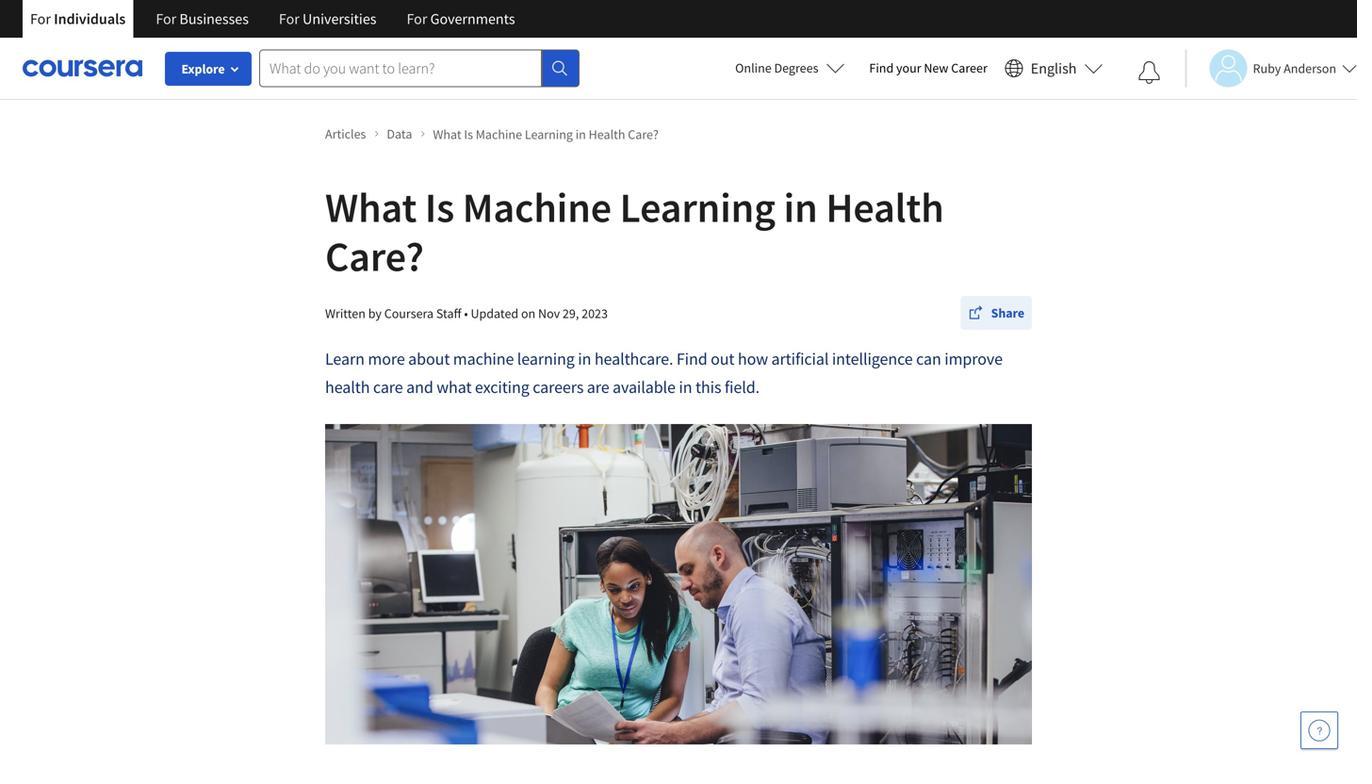 Task type: describe. For each thing, give the bounding box(es) containing it.
[featured image]:  two data scientists, one female, with long black hair, wearing a green top, and one male, wearing a blue shirt, are conferring with each other, in a room with a white desk, computer monitors and other machines. image
[[325, 424, 1032, 745]]

explore button
[[165, 52, 252, 86]]

for businesses
[[156, 9, 249, 28]]

and
[[406, 377, 433, 398]]

health inside what is machine learning in health care?
[[826, 181, 944, 233]]

about
[[408, 348, 450, 369]]

online degrees
[[735, 59, 818, 76]]

how
[[738, 348, 768, 369]]

2023
[[582, 305, 608, 322]]

what inside what is machine learning in health care?
[[325, 181, 417, 233]]

learning inside what is machine learning in health care?
[[620, 181, 776, 233]]

careers
[[533, 377, 584, 398]]

written by coursera staff • updated on nov 29, 2023
[[325, 305, 608, 322]]

What do you want to learn? text field
[[259, 49, 542, 87]]

english
[[1031, 59, 1077, 78]]

ruby anderson
[[1253, 60, 1336, 77]]

coursera
[[384, 305, 434, 322]]

0 vertical spatial find
[[869, 59, 894, 76]]

new
[[924, 59, 949, 76]]

show notifications image
[[1138, 61, 1161, 84]]

your
[[896, 59, 921, 76]]

what inside breadcrumbs navigation
[[433, 126, 461, 143]]

can
[[916, 348, 941, 369]]

care
[[373, 377, 403, 398]]

find your new career link
[[860, 57, 997, 80]]

health inside breadcrumbs navigation
[[589, 126, 625, 143]]

articles link
[[325, 124, 379, 144]]

for individuals
[[30, 9, 126, 28]]

governments
[[430, 9, 515, 28]]

learning
[[517, 348, 575, 369]]

universities
[[303, 9, 377, 28]]

businesses
[[179, 9, 249, 28]]

breadcrumbs navigation
[[321, 120, 1036, 148]]

more
[[368, 348, 405, 369]]

out
[[711, 348, 735, 369]]

anderson
[[1284, 60, 1336, 77]]

banner navigation
[[15, 0, 530, 38]]

for universities
[[279, 9, 377, 28]]

staff
[[436, 305, 461, 322]]

available
[[613, 377, 676, 398]]

machine
[[453, 348, 514, 369]]

by
[[368, 305, 382, 322]]

explore
[[181, 60, 225, 77]]

improve
[[945, 348, 1003, 369]]

in inside what is machine learning in health care?
[[784, 181, 818, 233]]

learn
[[325, 348, 365, 369]]

for for individuals
[[30, 9, 51, 28]]

are
[[587, 377, 609, 398]]



Task type: vqa. For each thing, say whether or not it's contained in the screenshot.
Profile "image"
no



Task type: locate. For each thing, give the bounding box(es) containing it.
0 vertical spatial machine
[[476, 126, 522, 143]]

find
[[869, 59, 894, 76], [677, 348, 707, 369]]

0 horizontal spatial is
[[425, 181, 454, 233]]

written
[[325, 305, 366, 322]]

healthcare.
[[595, 348, 673, 369]]

is right data link
[[464, 126, 473, 143]]

machine
[[476, 126, 522, 143], [463, 181, 612, 233]]

what is machine learning in health care?
[[433, 126, 659, 143], [325, 181, 944, 282]]

ruby anderson button
[[1185, 49, 1357, 87]]

is
[[464, 126, 473, 143], [425, 181, 454, 233]]

updated
[[471, 305, 519, 322]]

care? inside breadcrumbs navigation
[[628, 126, 659, 143]]

1 vertical spatial care?
[[325, 230, 424, 282]]

online degrees button
[[720, 47, 860, 89]]

0 horizontal spatial what
[[325, 181, 417, 233]]

4 for from the left
[[407, 9, 427, 28]]

exciting
[[475, 377, 529, 398]]

1 horizontal spatial learning
[[620, 181, 776, 233]]

1 vertical spatial what
[[325, 181, 417, 233]]

help center image
[[1308, 719, 1331, 742]]

0 vertical spatial what is machine learning in health care?
[[433, 126, 659, 143]]

None search field
[[259, 49, 580, 87]]

for for governments
[[407, 9, 427, 28]]

health
[[589, 126, 625, 143], [826, 181, 944, 233]]

data link
[[387, 124, 425, 144]]

1 vertical spatial health
[[826, 181, 944, 233]]

for for businesses
[[156, 9, 176, 28]]

articles
[[325, 125, 366, 142]]

what right data link
[[433, 126, 461, 143]]

learn more about machine learning in healthcare. find out how artificial intelligence can improve health care and what exciting careers are available in this field.
[[325, 348, 1003, 398]]

0 vertical spatial what
[[433, 126, 461, 143]]

data
[[387, 125, 412, 142]]

for up what do you want to learn? text field
[[407, 9, 427, 28]]

0 vertical spatial health
[[589, 126, 625, 143]]

find left your
[[869, 59, 894, 76]]

share
[[991, 304, 1024, 321]]

care?
[[628, 126, 659, 143], [325, 230, 424, 282]]

2 for from the left
[[156, 9, 176, 28]]

0 horizontal spatial find
[[677, 348, 707, 369]]

health
[[325, 377, 370, 398]]

career
[[951, 59, 988, 76]]

1 horizontal spatial what
[[433, 126, 461, 143]]

1 for from the left
[[30, 9, 51, 28]]

what down articles link
[[325, 181, 417, 233]]

for left universities
[[279, 9, 300, 28]]

3 for from the left
[[279, 9, 300, 28]]

for for universities
[[279, 9, 300, 28]]

1 vertical spatial find
[[677, 348, 707, 369]]

1 horizontal spatial find
[[869, 59, 894, 76]]

intelligence
[[832, 348, 913, 369]]

1 vertical spatial machine
[[463, 181, 612, 233]]

for governments
[[407, 9, 515, 28]]

•
[[464, 305, 468, 322]]

machine inside what is machine learning in health care?
[[463, 181, 612, 233]]

in
[[576, 126, 586, 143], [784, 181, 818, 233], [578, 348, 591, 369], [679, 377, 692, 398]]

coursera image
[[23, 53, 142, 83]]

1 horizontal spatial is
[[464, 126, 473, 143]]

0 vertical spatial learning
[[525, 126, 573, 143]]

is inside what is machine learning in health care?
[[425, 181, 454, 233]]

for left individuals
[[30, 9, 51, 28]]

what
[[433, 126, 461, 143], [325, 181, 417, 233]]

degrees
[[774, 59, 818, 76]]

ruby
[[1253, 60, 1281, 77]]

is inside breadcrumbs navigation
[[464, 126, 473, 143]]

online
[[735, 59, 772, 76]]

individuals
[[54, 9, 126, 28]]

this
[[695, 377, 721, 398]]

for left businesses at the top of page
[[156, 9, 176, 28]]

field.
[[725, 377, 760, 398]]

for
[[30, 9, 51, 28], [156, 9, 176, 28], [279, 9, 300, 28], [407, 9, 427, 28]]

artificial
[[771, 348, 829, 369]]

learning
[[525, 126, 573, 143], [620, 181, 776, 233]]

1 vertical spatial what is machine learning in health care?
[[325, 181, 944, 282]]

on
[[521, 305, 536, 322]]

nov
[[538, 305, 560, 322]]

find inside learn more about machine learning in healthcare. find out how artificial intelligence can improve health care and what exciting careers are available in this field.
[[677, 348, 707, 369]]

learning inside breadcrumbs navigation
[[525, 126, 573, 143]]

care? inside what is machine learning in health care?
[[325, 230, 424, 282]]

0 horizontal spatial health
[[589, 126, 625, 143]]

0 vertical spatial is
[[464, 126, 473, 143]]

0 horizontal spatial care?
[[325, 230, 424, 282]]

in inside breadcrumbs navigation
[[576, 126, 586, 143]]

1 horizontal spatial care?
[[628, 126, 659, 143]]

1 vertical spatial learning
[[620, 181, 776, 233]]

0 vertical spatial care?
[[628, 126, 659, 143]]

find your new career
[[869, 59, 988, 76]]

1 horizontal spatial health
[[826, 181, 944, 233]]

machine inside breadcrumbs navigation
[[476, 126, 522, 143]]

english button
[[997, 38, 1111, 99]]

what is machine learning in health care? inside breadcrumbs navigation
[[433, 126, 659, 143]]

find left out
[[677, 348, 707, 369]]

0 horizontal spatial learning
[[525, 126, 573, 143]]

1 vertical spatial is
[[425, 181, 454, 233]]

29,
[[563, 305, 579, 322]]

is down data link
[[425, 181, 454, 233]]

share button
[[961, 296, 1032, 330], [961, 296, 1032, 330]]

what
[[437, 377, 472, 398]]



